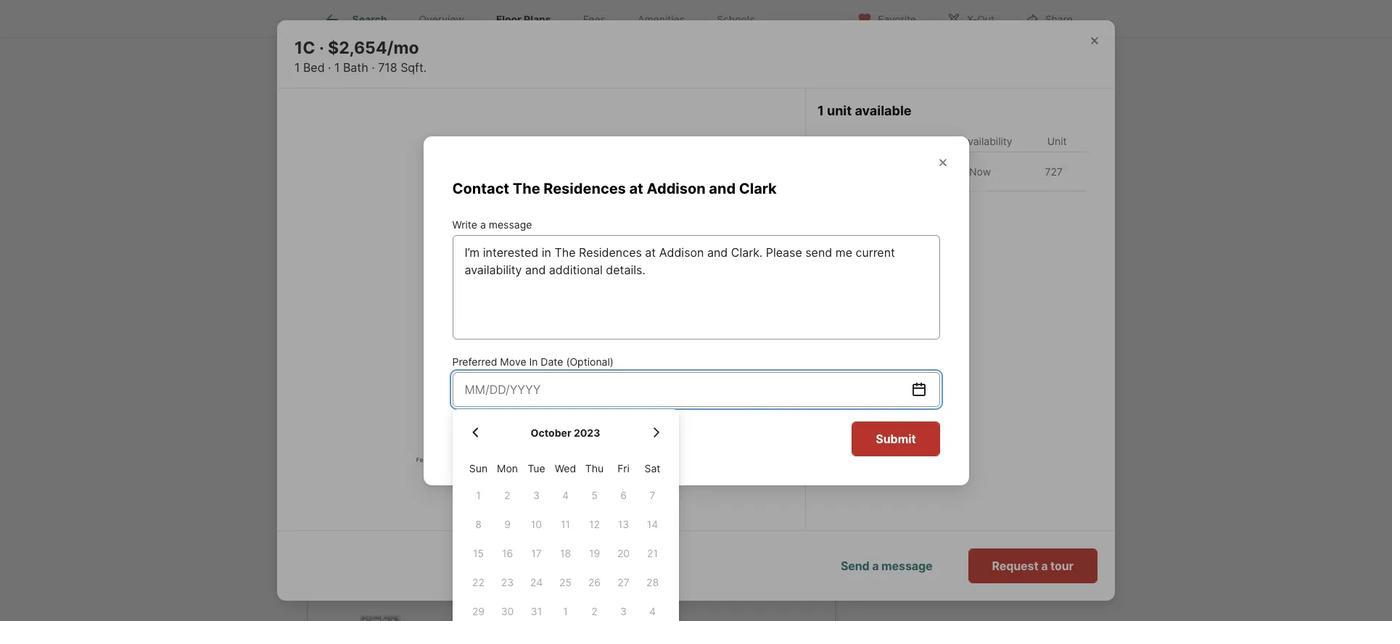 Task type: vqa. For each thing, say whether or not it's contained in the screenshot.
right The Residences
yes



Task type: locate. For each thing, give the bounding box(es) containing it.
0 vertical spatial addison
[[876, 100, 935, 118]]

overview tab
[[403, 2, 480, 37]]

3
[[620, 605, 627, 617]]

a
[[980, 147, 987, 162], [958, 194, 964, 208], [480, 218, 486, 230], [872, 559, 879, 573], [1041, 559, 1048, 573]]

the up 1e $2,609/mo
[[513, 180, 540, 197]]

the inside the residences at addison and clark
[[936, 78, 964, 96]]

open
[[886, 293, 915, 308]]

0 vertical spatial unit
[[827, 103, 852, 118]]

1c image for 1 unit available
[[307, 135, 793, 483]]

message
[[967, 194, 1018, 208], [489, 218, 532, 230], [882, 559, 933, 573]]

bed
[[317, 40, 341, 55], [303, 60, 325, 75], [472, 125, 491, 137], [472, 255, 491, 268], [472, 386, 491, 398], [472, 516, 491, 529]]

1 horizontal spatial the
[[936, 78, 964, 96]]

bath down $2,794/mo
[[507, 516, 529, 529]]

in
[[529, 355, 538, 367]]

unit up sun
[[473, 416, 494, 430]]

contact up 1e
[[452, 180, 509, 197]]

request
[[931, 147, 978, 162], [992, 559, 1039, 573]]

sqft. right 747
[[558, 255, 581, 268]]

0 vertical spatial 718
[[378, 60, 397, 75]]

0 horizontal spatial residences
[[544, 180, 626, 197]]

0 vertical spatial available
[[855, 103, 912, 118]]

out
[[977, 13, 995, 25]]

grid containing october 2023
[[464, 421, 667, 621]]

0 horizontal spatial request
[[931, 147, 978, 162]]

sqft. down "overview" tab at the top of the page
[[401, 60, 427, 75]]

1c image
[[307, 135, 793, 483], [331, 353, 430, 421]]

favorite
[[878, 13, 916, 25]]

send a message
[[926, 194, 1018, 208], [841, 559, 933, 573]]

1 horizontal spatial at
[[1053, 78, 1067, 96]]

2 vertical spatial available
[[497, 546, 545, 561]]

message inside 1c · $2,654/mo "dialog"
[[882, 559, 933, 573]]

1 horizontal spatial $2,654/mo
[[465, 362, 536, 377]]

bed down $2,794/mo
[[472, 516, 491, 529]]

0 vertical spatial request a tour
[[931, 147, 1013, 162]]

0 vertical spatial $2,654/mo
[[328, 38, 419, 58]]

share
[[1045, 13, 1073, 25]]

1
[[307, 40, 314, 55], [295, 60, 300, 75], [334, 60, 340, 75], [818, 103, 824, 118], [465, 125, 469, 137], [500, 125, 504, 137], [465, 255, 469, 268], [500, 255, 504, 268], [465, 386, 469, 398], [500, 386, 504, 398], [465, 416, 470, 430], [465, 516, 469, 529], [500, 516, 504, 529], [465, 546, 470, 561], [563, 605, 568, 617]]

1 vertical spatial request
[[992, 559, 1039, 573]]

request a tour inside 1c · $2,654/mo "dialog"
[[992, 559, 1074, 573]]

2 row from the top
[[464, 481, 667, 510]]

today:
[[918, 293, 953, 308]]

submit button
[[852, 421, 940, 456]]

the up availability
[[936, 78, 964, 96]]

residences
[[967, 78, 1050, 96], [544, 180, 626, 197]]

send
[[926, 194, 955, 208], [841, 559, 870, 573]]

residences up availability
[[967, 78, 1050, 96]]

bath down move
[[507, 386, 529, 398]]

clark
[[968, 100, 1006, 118], [739, 180, 777, 197]]

available down 1 bed · 1 bath · 793 sqft.
[[497, 546, 545, 561]]

contact for contact
[[876, 78, 936, 96]]

1 row from the top
[[464, 462, 667, 481]]

2 horizontal spatial message
[[967, 194, 1018, 208]]

bed down 1c
[[303, 60, 325, 75]]

residences down 757
[[544, 180, 626, 197]]

0 vertical spatial 1 unit available
[[818, 103, 912, 118]]

the
[[936, 78, 964, 96], [513, 180, 540, 197]]

7756
[[997, 234, 1026, 249]]

1 horizontal spatial tour
[[1051, 559, 1074, 573]]

1 vertical spatial $2,654/mo
[[465, 362, 536, 377]]

1 vertical spatial tour
[[1051, 559, 1074, 573]]

1 vertical spatial send a message
[[841, 559, 933, 573]]

757
[[538, 125, 556, 137]]

open today: 10:00 am-6:00 pm
[[886, 293, 1059, 308]]

am-
[[989, 293, 1013, 308]]

1 vertical spatial and
[[709, 180, 736, 197]]

search link
[[323, 11, 387, 28]]

1 horizontal spatial request
[[992, 559, 1039, 573]]

fees
[[583, 13, 606, 26]]

bath for 1e
[[507, 255, 529, 268]]

send for send a message button to the top
[[926, 194, 955, 208]]

0 vertical spatial clark
[[968, 100, 1006, 118]]

bed for 1 bed · 1 bath · 757 sqft.
[[472, 125, 491, 137]]

floor plans
[[496, 13, 551, 26]]

bed right 1c
[[317, 40, 341, 55]]

1 bed · 1 bath · 757 sqft.
[[465, 125, 581, 137]]

1 horizontal spatial addison
[[876, 100, 935, 118]]

1 inside row
[[563, 605, 568, 617]]

sqft. right 793
[[559, 516, 582, 529]]

1 bed (5)
[[307, 40, 364, 55]]

1 unit available
[[818, 103, 912, 118], [465, 416, 545, 430], [465, 546, 545, 561]]

request a tour button inside 1c · $2,654/mo "dialog"
[[968, 548, 1098, 583]]

1e
[[465, 212, 475, 224]]

and inside contact the residences at addison and clark dialog
[[709, 180, 736, 197]]

·
[[319, 38, 324, 58], [328, 60, 331, 75], [372, 60, 375, 75], [494, 125, 497, 137], [532, 125, 535, 137], [494, 255, 497, 268], [532, 255, 535, 268], [494, 386, 497, 398], [532, 386, 535, 398], [494, 516, 497, 529], [532, 516, 535, 529]]

0 vertical spatial residences
[[967, 78, 1050, 96]]

bed for 1 bed · 1 bath · 747 sqft.
[[472, 255, 491, 268]]

bed inside 1c · $2,654/mo 1 bed · 1 bath · 718 sqft.
[[303, 60, 325, 75]]

unit
[[1047, 135, 1067, 147]]

row group
[[464, 481, 667, 621]]

718 down "search"
[[378, 60, 397, 75]]

1 horizontal spatial clark
[[968, 100, 1006, 118]]

1c · $2,654/mo dialog
[[242, 20, 1115, 601]]

1c image inside 1c · $2,654/mo "dialog"
[[307, 135, 793, 483]]

row
[[464, 462, 667, 481], [464, 481, 667, 510], [464, 510, 667, 539], [464, 539, 667, 568], [464, 568, 667, 597], [464, 597, 667, 621]]

ft.
[[909, 135, 922, 147]]

bed for 1 bed (5)
[[317, 40, 341, 55]]

tour
[[990, 147, 1013, 162], [1051, 559, 1074, 573]]

2 vertical spatial message
[[882, 559, 933, 573]]

unit down 1 bed · 1 bath · 793 sqft.
[[473, 546, 494, 561]]

1 vertical spatial residences
[[544, 180, 626, 197]]

0 horizontal spatial $2,654/mo
[[328, 38, 419, 58]]

sqft. inside 1c · $2,654/mo 1 bed · 1 bath · 718 sqft.
[[401, 60, 427, 75]]

0 horizontal spatial send
[[841, 559, 870, 573]]

1 vertical spatial at
[[629, 180, 643, 197]]

0 horizontal spatial message
[[489, 218, 532, 230]]

available up sq.
[[855, 103, 912, 118]]

clark inside the residences at addison and clark
[[968, 100, 1006, 118]]

1 unit available up the price
[[818, 103, 912, 118]]

bath left 747
[[507, 255, 529, 268]]

unit up the price
[[827, 103, 852, 118]]

1 vertical spatial the
[[513, 180, 540, 197]]

sqft. right 757
[[558, 125, 581, 137]]

0 vertical spatial message
[[967, 194, 1018, 208]]

request a tour button
[[876, 137, 1068, 172], [968, 548, 1098, 583]]

contact inside contact the residences at addison and clark dialog
[[452, 180, 509, 197]]

1c · $2,654/mo 1 bed · 1 bath · 718 sqft.
[[295, 38, 427, 75]]

schools
[[717, 13, 755, 26]]

residences inside dialog
[[544, 180, 626, 197]]

bath left 757
[[507, 125, 529, 137]]

grid
[[464, 421, 667, 621]]

contact
[[876, 78, 936, 96], [452, 180, 509, 197]]

0 horizontal spatial 718
[[378, 60, 397, 75]]

0 horizontal spatial at
[[629, 180, 643, 197]]

unit inside 1c · $2,654/mo "dialog"
[[827, 103, 852, 118]]

0 horizontal spatial addison
[[647, 180, 706, 197]]

718 down 'date'
[[538, 386, 555, 398]]

1 vertical spatial send a message button
[[817, 548, 957, 583]]

available
[[855, 103, 912, 118], [497, 416, 545, 430], [497, 546, 545, 561]]

1 vertical spatial contact
[[452, 180, 509, 197]]

1 horizontal spatial contact
[[876, 78, 936, 96]]

x-out button
[[934, 3, 1007, 33]]

bed down $2,609/mo
[[472, 255, 491, 268]]

sqft. down 'date'
[[557, 386, 580, 398]]

1 bed · 1 bath · 718 sqft.
[[465, 386, 580, 398]]

contact up sq. ft.
[[876, 78, 936, 96]]

6 row from the top
[[464, 597, 667, 621]]

available down 1 bed · 1 bath · 718 sqft.
[[497, 416, 545, 430]]

tour inside 1c · $2,654/mo "dialog"
[[1051, 559, 1074, 573]]

1 vertical spatial addison
[[647, 180, 706, 197]]

747
[[538, 255, 555, 268]]

sqft. for 1 bed · 1 bath · 793 sqft.
[[559, 516, 582, 529]]

(312) 815-7756 link
[[876, 224, 1068, 259]]

bath
[[343, 60, 368, 75], [507, 125, 529, 137], [507, 255, 529, 268], [507, 386, 529, 398], [507, 516, 529, 529]]

bed down "1f"
[[472, 125, 491, 137]]

1 horizontal spatial residences
[[967, 78, 1050, 96]]

0 horizontal spatial contact
[[452, 180, 509, 197]]

row group containing 1
[[464, 481, 667, 621]]

0 horizontal spatial the
[[513, 180, 540, 197]]

unit
[[827, 103, 852, 118], [473, 416, 494, 430], [473, 546, 494, 561]]

1 vertical spatial request a tour button
[[968, 548, 1098, 583]]

1 vertical spatial send
[[841, 559, 870, 573]]

write
[[452, 218, 477, 230]]

bath down (5)
[[343, 60, 368, 75]]

fri
[[618, 462, 630, 475]]

row group inside contact the residences at addison and clark dialog
[[464, 481, 667, 621]]

send for bottom send a message button
[[841, 559, 870, 573]]

0 vertical spatial request
[[931, 147, 978, 162]]

1 vertical spatial message
[[489, 218, 532, 230]]

(5)
[[344, 40, 364, 55]]

bed down preferred on the bottom of page
[[472, 386, 491, 398]]

Preferred Move In Date (Optional) text field
[[465, 381, 910, 398]]

1 unit available down 1 bed · 1 bath · 793 sqft.
[[465, 546, 545, 561]]

718
[[378, 60, 397, 75], [538, 386, 555, 398]]

0 vertical spatial tour
[[990, 147, 1013, 162]]

793
[[538, 516, 556, 529]]

0 vertical spatial at
[[1053, 78, 1067, 96]]

addison
[[876, 100, 935, 118], [647, 180, 706, 197]]

1 bed · 1 bath · 793 sqft.
[[465, 516, 582, 529]]

send a message button
[[876, 184, 1068, 218], [817, 548, 957, 583]]

$2,654/mo
[[328, 38, 419, 58], [465, 362, 536, 377]]

sqft.
[[401, 60, 427, 75], [558, 125, 581, 137], [558, 255, 581, 268], [557, 386, 580, 398], [559, 516, 582, 529]]

0 vertical spatial the
[[936, 78, 964, 96]]

0 vertical spatial send
[[926, 194, 955, 208]]

tab list
[[307, 0, 782, 37]]

1 horizontal spatial send
[[926, 194, 955, 208]]

1 vertical spatial clark
[[739, 180, 777, 197]]

at
[[1053, 78, 1067, 96], [629, 180, 643, 197]]

1 vertical spatial request a tour
[[992, 559, 1074, 573]]

move
[[500, 355, 526, 367]]

sqft. for 1 bed · 1 bath · 747 sqft.
[[558, 255, 581, 268]]

0 horizontal spatial and
[[709, 180, 736, 197]]

1 horizontal spatial and
[[938, 100, 965, 118]]

1 horizontal spatial message
[[882, 559, 933, 573]]

$2,794/mo
[[465, 493, 535, 508]]

and
[[938, 100, 965, 118], [709, 180, 736, 197]]

send inside 1c · $2,654/mo "dialog"
[[841, 559, 870, 573]]

1i $2,794/mo
[[465, 473, 535, 508]]

815-
[[971, 234, 997, 249]]

0 horizontal spatial clark
[[739, 180, 777, 197]]

$2,654/mo down "search"
[[328, 38, 419, 58]]

0 vertical spatial contact
[[876, 78, 936, 96]]

3 row from the top
[[464, 510, 667, 539]]

1 unit available down 1 bed · 1 bath · 718 sqft.
[[465, 416, 545, 430]]

1 vertical spatial 718
[[538, 386, 555, 398]]

$2,654/mo up 1 bed · 1 bath · 718 sqft.
[[465, 362, 536, 377]]

0 vertical spatial and
[[938, 100, 965, 118]]



Task type: describe. For each thing, give the bounding box(es) containing it.
sqft. for 1 bed · 1 bath · 757 sqft.
[[558, 125, 581, 137]]

bath inside 1c · $2,654/mo 1 bed · 1 bath · 718 sqft.
[[343, 60, 368, 75]]

$2,654/mo inside 1c · $2,654/mo 1 bed · 1 bath · 718 sqft.
[[328, 38, 419, 58]]

2023
[[574, 426, 600, 439]]

preferred move in date (optional)
[[452, 355, 614, 367]]

wed nov 01 2023 cell
[[563, 605, 568, 617]]

2
[[591, 605, 598, 617]]

sat nov 04 2023 cell
[[649, 605, 656, 617]]

favorite button
[[845, 3, 929, 33]]

sqft. for 1 bed · 1 bath · 718 sqft.
[[557, 386, 580, 398]]

2 vertical spatial 1 unit available
[[465, 546, 545, 561]]

availability
[[962, 135, 1013, 147]]

1e image
[[331, 222, 430, 290]]

addison inside dialog
[[647, 180, 706, 197]]

0 vertical spatial request a tour button
[[876, 137, 1068, 172]]

x-out
[[967, 13, 995, 25]]

request inside 1c · $2,654/mo "dialog"
[[992, 559, 1039, 573]]

overview
[[419, 13, 464, 26]]

1f
[[465, 81, 475, 94]]

pm
[[1041, 293, 1059, 308]]

floor plans tab
[[480, 2, 567, 37]]

727
[[1045, 166, 1063, 178]]

(312)
[[939, 234, 969, 249]]

amenities
[[638, 13, 685, 26]]

1 vertical spatial unit
[[473, 416, 494, 430]]

1c image for $2,654/mo
[[331, 353, 430, 421]]

thu nov 02 2023 cell
[[591, 605, 598, 617]]

share button
[[1013, 3, 1085, 33]]

1g button
[[307, 590, 835, 621]]

submit
[[876, 431, 916, 446]]

1i image
[[331, 483, 430, 552]]

(312) 815-7756
[[939, 234, 1026, 249]]

1 horizontal spatial 718
[[538, 386, 555, 398]]

and inside the residences at addison and clark
[[938, 100, 965, 118]]

write a message
[[452, 218, 532, 230]]

(optional)
[[566, 355, 614, 367]]

bath for 1f
[[507, 125, 529, 137]]

october
[[531, 426, 571, 439]]

bed for 1 bed · 1 bath · 793 sqft.
[[472, 516, 491, 529]]

preferred
[[452, 355, 497, 367]]

contact the residences at addison and clark dialog
[[423, 136, 969, 621]]

amenities tab
[[622, 2, 701, 37]]

sun
[[469, 462, 488, 475]]

sq. ft.
[[891, 135, 922, 147]]

contact for contact the residences at addison and clark
[[452, 180, 509, 197]]

0 vertical spatial send a message button
[[876, 184, 1068, 218]]

clark inside contact the residences at addison and clark dialog
[[739, 180, 777, 197]]

1 vertical spatial 1 unit available
[[465, 416, 545, 430]]

I'm interested in The Residences at Addison and Clark. Please send me current availability and additional details. text field
[[465, 243, 928, 330]]

date
[[541, 355, 563, 367]]

addison inside the residences at addison and clark
[[876, 100, 935, 118]]

contact the residences at addison and clark
[[452, 180, 777, 197]]

2 vertical spatial unit
[[473, 546, 494, 561]]

schools tab
[[701, 2, 771, 37]]

october 2023
[[531, 426, 600, 439]]

plans
[[524, 13, 551, 26]]

1f image
[[331, 92, 430, 160]]

1i
[[465, 473, 472, 486]]

(312) 815-7756 button
[[876, 224, 1068, 259]]

floor
[[496, 13, 522, 26]]

mon
[[497, 462, 518, 475]]

sat
[[645, 462, 661, 475]]

10:00
[[956, 293, 986, 308]]

$2,609/mo
[[465, 232, 536, 247]]

1 bed · 1 bath · 747 sqft.
[[465, 255, 581, 268]]

tab list containing search
[[307, 0, 782, 37]]

thu
[[585, 462, 604, 475]]

a inside dialog
[[480, 218, 486, 230]]

0 horizontal spatial tour
[[990, 147, 1013, 162]]

grid inside contact the residences at addison and clark dialog
[[464, 421, 667, 621]]

send a message inside 1c · $2,654/mo "dialog"
[[841, 559, 933, 573]]

message for send a message button to the top
[[967, 194, 1018, 208]]

sq.
[[891, 135, 907, 147]]

tue
[[528, 462, 545, 475]]

at inside the residences at addison and clark
[[1053, 78, 1067, 96]]

0 vertical spatial send a message
[[926, 194, 1018, 208]]

bed for 1 bed · 1 bath · 718 sqft.
[[472, 386, 491, 398]]

1e $2,609/mo
[[465, 212, 536, 247]]

residences inside the residences at addison and clark
[[967, 78, 1050, 96]]

1g
[[465, 604, 477, 616]]

wed
[[555, 462, 576, 475]]

the inside dialog
[[513, 180, 540, 197]]

1 vertical spatial available
[[497, 416, 545, 430]]

price
[[821, 135, 845, 147]]

row containing 1
[[464, 597, 667, 621]]

message for bottom send a message button
[[882, 559, 933, 573]]

bath for 1i
[[507, 516, 529, 529]]

row containing sun
[[464, 462, 667, 481]]

available inside 1c · $2,654/mo "dialog"
[[855, 103, 912, 118]]

search
[[352, 13, 387, 26]]

1g image
[[331, 614, 430, 621]]

6:00
[[1013, 293, 1038, 308]]

fri nov 03 2023 cell
[[620, 605, 627, 617]]

1 unit available inside 1c · $2,654/mo "dialog"
[[818, 103, 912, 118]]

1c
[[295, 38, 315, 58]]

the residences at addison and clark
[[876, 78, 1067, 118]]

now
[[969, 166, 991, 178]]

x-
[[967, 13, 977, 25]]

4
[[649, 605, 656, 617]]

message inside contact the residences at addison and clark dialog
[[489, 218, 532, 230]]

718 inside 1c · $2,654/mo 1 bed · 1 bath · 718 sqft.
[[378, 60, 397, 75]]

4 row from the top
[[464, 539, 667, 568]]

fees tab
[[567, 2, 622, 37]]

5 row from the top
[[464, 568, 667, 597]]

at inside dialog
[[629, 180, 643, 197]]



